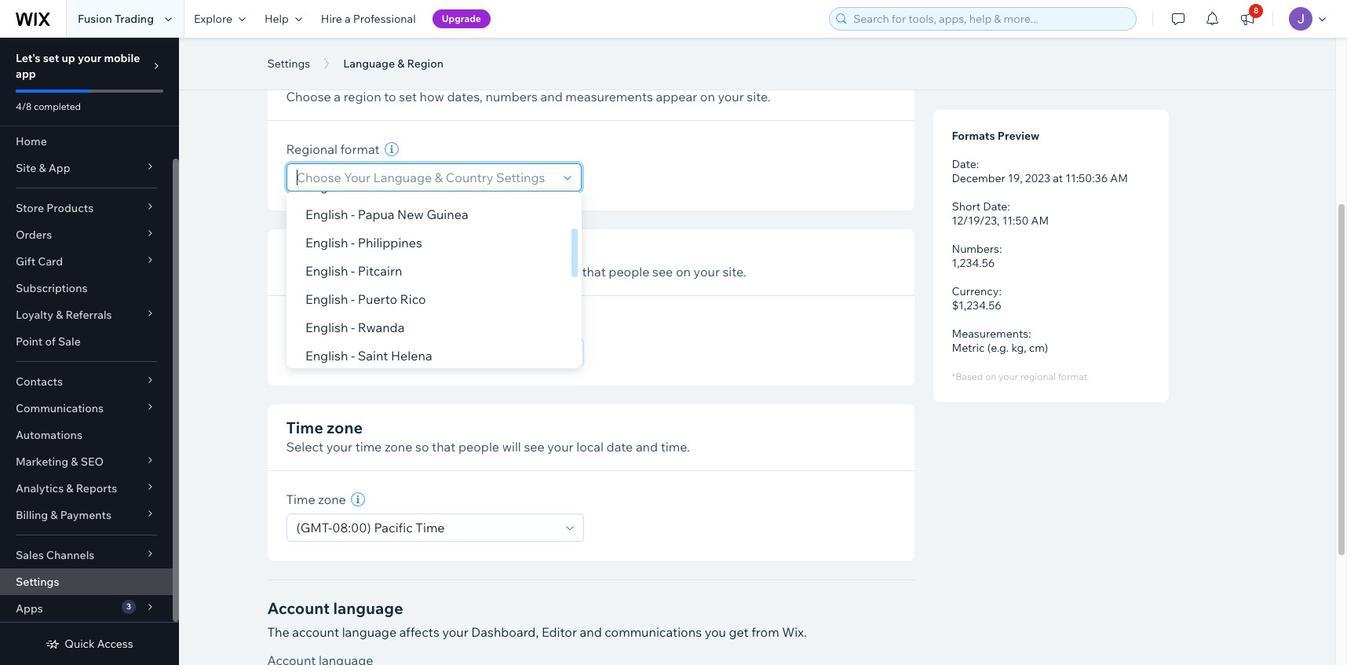 Task type: vqa. For each thing, say whether or not it's contained in the screenshot.
Contacts
yes



Task type: locate. For each thing, give the bounding box(es) containing it.
Choose Your Timezone Settings field
[[292, 514, 561, 541]]

english down english - philippines at the left top of page
[[305, 263, 348, 279]]

1 vertical spatial see
[[524, 439, 545, 455]]

currency : $1,234.56
[[952, 284, 1002, 313]]

0 horizontal spatial settings
[[16, 575, 59, 589]]

a right hire
[[345, 12, 351, 26]]

0 vertical spatial language
[[333, 598, 403, 618]]

automations link
[[0, 422, 173, 448]]

- for pitcairn
[[351, 263, 355, 279]]

numbers : 1,234.56
[[952, 242, 1002, 270]]

choose inside currency choose the currency you accept for payments and that people see on your site.
[[286, 264, 331, 280]]

2 vertical spatial currency
[[286, 316, 340, 332]]

up
[[62, 51, 75, 65]]

0 vertical spatial set
[[43, 51, 59, 65]]

papua
[[357, 207, 394, 222]]

7 english from the top
[[305, 348, 348, 364]]

& for marketing
[[71, 455, 78, 469]]

1 choose from the top
[[286, 89, 331, 104]]

: for measurements
[[1029, 327, 1031, 341]]

0 vertical spatial format
[[356, 68, 407, 87]]

settings down the sales
[[16, 575, 59, 589]]

list box
[[286, 172, 581, 370]]

zone for time zone select your time zone so that people will see your local date and time.
[[327, 418, 363, 437]]

(e.g.
[[987, 341, 1009, 355]]

currency inside currency : $1,234.56
[[952, 284, 999, 298]]

- left papua
[[351, 207, 355, 222]]

4 - from the top
[[351, 263, 355, 279]]

1 vertical spatial date
[[983, 199, 1008, 214]]

a left 'region'
[[334, 89, 341, 104]]

1 vertical spatial people
[[459, 439, 499, 455]]

dashboard,
[[471, 624, 539, 640]]

settings for settings link
[[16, 575, 59, 589]]

loyalty & referrals
[[16, 308, 112, 322]]

zone
[[327, 418, 363, 437], [385, 439, 413, 455], [318, 492, 346, 507]]

english down english - puerto rico
[[305, 320, 348, 335]]

0 vertical spatial see
[[653, 264, 673, 280]]

language up affects
[[333, 598, 403, 618]]

sales
[[16, 548, 44, 562]]

: inside currency : $1,234.56
[[999, 284, 1002, 298]]

and right date
[[636, 439, 658, 455]]

& inside "popup button"
[[71, 455, 78, 469]]

currency down english - puerto rico
[[286, 316, 340, 332]]

and inside currency choose the currency you accept for payments and that people see on your site.
[[557, 264, 579, 280]]

4 english from the top
[[305, 263, 348, 279]]

fusion
[[78, 12, 112, 26]]

: inside "measurements : metric (e.g. kg, cm)"
[[1029, 327, 1031, 341]]

: down numbers : 1,234.56
[[999, 284, 1002, 298]]

regional inside regional format choose a region to set how dates, numbers and measurements appear on your site.
[[286, 68, 352, 87]]

that right payments
[[582, 264, 606, 280]]

gift card
[[16, 254, 63, 269]]

list box containing english - palau
[[286, 172, 581, 370]]

currency choose the currency you accept for payments and that people see on your site.
[[286, 243, 747, 280]]

regional up 'region'
[[286, 68, 352, 87]]

set right to at top left
[[399, 89, 417, 104]]

6 english from the top
[[305, 320, 348, 335]]

& for billing
[[50, 508, 58, 522]]

billing & payments button
[[0, 502, 173, 528]]

choose left the
[[286, 264, 331, 280]]

1 vertical spatial you
[[705, 624, 726, 640]]

settings down help button
[[267, 57, 310, 71]]

quick access button
[[46, 637, 133, 651]]

that right the so
[[432, 439, 456, 455]]

0 horizontal spatial on
[[676, 264, 691, 280]]

gift
[[16, 254, 35, 269]]

- for papua
[[351, 207, 355, 222]]

that inside time zone select your time zone so that people will see your local date and time.
[[432, 439, 456, 455]]

0 vertical spatial people
[[609, 264, 650, 280]]

0 vertical spatial currency
[[286, 243, 356, 262]]

english down english - palau
[[305, 207, 348, 222]]

language
[[333, 598, 403, 618], [342, 624, 397, 640]]

- for rwanda
[[351, 320, 355, 335]]

people
[[609, 264, 650, 280], [459, 439, 499, 455]]

english for english - papua new guinea
[[305, 207, 348, 222]]

1 regional from the top
[[286, 68, 352, 87]]

time up select
[[286, 418, 323, 437]]

help button
[[255, 0, 312, 38]]

- up english - pitcairn on the top left
[[351, 235, 355, 250]]

time zone
[[286, 492, 346, 507]]

set left up
[[43, 51, 59, 65]]

your inside 'let's set up your mobile app'
[[78, 51, 102, 65]]

0 vertical spatial on
[[700, 89, 715, 104]]

marketing & seo
[[16, 455, 104, 469]]

19,
[[1008, 171, 1023, 185]]

site & app
[[16, 161, 70, 175]]

1 vertical spatial set
[[399, 89, 417, 104]]

app
[[48, 161, 70, 175]]

1 vertical spatial settings
[[16, 575, 59, 589]]

format inside regional format choose a region to set how dates, numbers and measurements appear on your site.
[[356, 68, 407, 87]]

explore
[[194, 12, 232, 26]]

language & region button
[[335, 52, 452, 75]]

2 choose from the top
[[286, 264, 331, 280]]

currency
[[356, 264, 408, 280]]

2023
[[1025, 171, 1051, 185]]

2 vertical spatial zone
[[318, 492, 346, 507]]

measurements
[[566, 89, 653, 104]]

zone down select
[[318, 492, 346, 507]]

format up english - palau
[[340, 141, 380, 157]]

1 vertical spatial language
[[342, 624, 397, 640]]

english
[[305, 178, 348, 194], [305, 207, 348, 222], [305, 235, 348, 250], [305, 263, 348, 279], [305, 291, 348, 307], [305, 320, 348, 335], [305, 348, 348, 364]]

communications
[[605, 624, 702, 640]]

1 vertical spatial format
[[340, 141, 380, 157]]

measurements : metric (e.g. kg, cm)
[[952, 327, 1049, 355]]

1 horizontal spatial that
[[582, 264, 606, 280]]

format right "regional"
[[1058, 371, 1088, 382]]

1 - from the top
[[351, 178, 355, 194]]

english up the
[[305, 235, 348, 250]]

currency down '1,234.56'
[[952, 284, 999, 298]]

Choose Your Language & Country Settings field
[[292, 164, 559, 191]]

1 vertical spatial a
[[334, 89, 341, 104]]

1 english from the top
[[305, 178, 348, 194]]

settings link
[[0, 568, 173, 595]]

sidebar element
[[0, 38, 179, 665]]

0 vertical spatial date
[[952, 157, 977, 171]]

card
[[38, 254, 63, 269]]

formats preview
[[952, 129, 1040, 143]]

0 horizontal spatial that
[[432, 439, 456, 455]]

english - puerto rico
[[305, 291, 426, 307]]

regional up english - palau
[[286, 141, 338, 157]]

date inside short date : 12/19/23, 11:50 am
[[983, 199, 1008, 214]]

currency up the
[[286, 243, 356, 262]]

account
[[267, 598, 330, 618]]

& right the billing on the left of the page
[[50, 508, 58, 522]]

currency
[[286, 243, 356, 262], [952, 284, 999, 298], [286, 316, 340, 332]]

0 vertical spatial site.
[[747, 89, 771, 104]]

& inside dropdown button
[[39, 161, 46, 175]]

zone up time
[[327, 418, 363, 437]]

affects
[[399, 624, 440, 640]]

7 - from the top
[[351, 348, 355, 364]]

sale
[[58, 334, 81, 349]]

1 vertical spatial site.
[[723, 264, 747, 280]]

0 horizontal spatial site.
[[723, 264, 747, 280]]

date down formats
[[952, 157, 977, 171]]

& right site at the left of page
[[39, 161, 46, 175]]

format up to at top left
[[356, 68, 407, 87]]

point
[[16, 334, 43, 349]]

english - philippines
[[305, 235, 422, 250]]

1 vertical spatial choose
[[286, 264, 331, 280]]

& right loyalty
[[56, 308, 63, 322]]

3 - from the top
[[351, 235, 355, 250]]

on
[[700, 89, 715, 104], [676, 264, 691, 280], [985, 371, 997, 382]]

0 vertical spatial a
[[345, 12, 351, 26]]

time inside time zone select your time zone so that people will see your local date and time.
[[286, 418, 323, 437]]

1 vertical spatial time
[[286, 492, 315, 507]]

0 horizontal spatial see
[[524, 439, 545, 455]]

english - pitcairn
[[305, 263, 402, 279]]

set inside 'let's set up your mobile app'
[[43, 51, 59, 65]]

2 vertical spatial format
[[1058, 371, 1088, 382]]

0 horizontal spatial date
[[952, 157, 977, 171]]

and
[[541, 89, 563, 104], [557, 264, 579, 280], [636, 439, 658, 455], [580, 624, 602, 640]]

& for site
[[39, 161, 46, 175]]

: down formats
[[977, 157, 979, 171]]

0 vertical spatial regional
[[286, 68, 352, 87]]

0 vertical spatial zone
[[327, 418, 363, 437]]

2 - from the top
[[351, 207, 355, 222]]

let's set up your mobile app
[[16, 51, 140, 81]]

english for english - palau
[[305, 178, 348, 194]]

0 horizontal spatial a
[[334, 89, 341, 104]]

- left rwanda
[[351, 320, 355, 335]]

1 horizontal spatial you
[[705, 624, 726, 640]]

*based
[[952, 371, 983, 382]]

account language
[[267, 598, 403, 618]]

pitcairn
[[357, 263, 402, 279]]

Choose your currency field
[[292, 339, 561, 366]]

get
[[729, 624, 749, 640]]

communications
[[16, 401, 104, 415]]

1 horizontal spatial am
[[1111, 171, 1128, 185]]

- for saint
[[351, 348, 355, 364]]

date right short
[[983, 199, 1008, 214]]

for
[[477, 264, 493, 280]]

& inside button
[[397, 57, 405, 71]]

app
[[16, 67, 36, 81]]

1 time from the top
[[286, 418, 323, 437]]

regional
[[1020, 371, 1056, 382]]

language down account language
[[342, 624, 397, 640]]

currency for currency
[[286, 316, 340, 332]]

2 time from the top
[[286, 492, 315, 507]]

you up rico
[[410, 264, 432, 280]]

0 horizontal spatial am
[[1031, 214, 1049, 228]]

1 horizontal spatial settings
[[267, 57, 310, 71]]

help
[[265, 12, 289, 26]]

you inside currency choose the currency you accept for payments and that people see on your site.
[[410, 264, 432, 280]]

: for date
[[977, 157, 979, 171]]

time down select
[[286, 492, 315, 507]]

0 vertical spatial choose
[[286, 89, 331, 104]]

: inside short date : 12/19/23, 11:50 am
[[1008, 199, 1010, 214]]

1 horizontal spatial date
[[983, 199, 1008, 214]]

hire
[[321, 12, 342, 26]]

- for puerto
[[351, 291, 355, 307]]

1 horizontal spatial people
[[609, 264, 650, 280]]

: inside numbers : 1,234.56
[[1000, 242, 1002, 256]]

- left puerto
[[351, 291, 355, 307]]

: right '1,234.56'
[[1000, 242, 1002, 256]]

- left palau
[[351, 178, 355, 194]]

your inside regional format choose a region to set how dates, numbers and measurements appear on your site.
[[718, 89, 744, 104]]

1 horizontal spatial on
[[700, 89, 715, 104]]

choose inside regional format choose a region to set how dates, numbers and measurements appear on your site.
[[286, 89, 331, 104]]

- left 'pitcairn'
[[351, 263, 355, 279]]

Search for tools, apps, help & more... field
[[849, 8, 1131, 30]]

6 - from the top
[[351, 320, 355, 335]]

: inside date : december 19, 2023 at 11:50:36 am
[[977, 157, 979, 171]]

8
[[1254, 5, 1259, 16]]

2 regional from the top
[[286, 141, 338, 157]]

: down 19,
[[1008, 199, 1010, 214]]

1 horizontal spatial a
[[345, 12, 351, 26]]

1 horizontal spatial see
[[653, 264, 673, 280]]

1 vertical spatial currency
[[952, 284, 999, 298]]

upgrade
[[442, 13, 481, 24]]

subscriptions link
[[0, 275, 173, 302]]

english down regional format on the top
[[305, 178, 348, 194]]

on inside regional format choose a region to set how dates, numbers and measurements appear on your site.
[[700, 89, 715, 104]]

and inside time zone select your time zone so that people will see your local date and time.
[[636, 439, 658, 455]]

you left get
[[705, 624, 726, 640]]

- for palau
[[351, 178, 355, 194]]

2 horizontal spatial on
[[985, 371, 997, 382]]

0 vertical spatial that
[[582, 264, 606, 280]]

0 horizontal spatial set
[[43, 51, 59, 65]]

formats
[[952, 129, 995, 143]]

& left seo
[[71, 455, 78, 469]]

settings inside button
[[267, 57, 310, 71]]

zone left the so
[[385, 439, 413, 455]]

& left reports
[[66, 481, 73, 495]]

automations
[[16, 428, 82, 442]]

english down the
[[305, 291, 348, 307]]

& left region
[[397, 57, 405, 71]]

settings inside sidebar element
[[16, 575, 59, 589]]

5 - from the top
[[351, 291, 355, 307]]

currency inside currency choose the currency you accept for payments and that people see on your site.
[[286, 243, 356, 262]]

3
[[126, 601, 131, 612]]

time zone select your time zone so that people will see your local date and time.
[[286, 418, 690, 455]]

1 vertical spatial regional
[[286, 141, 338, 157]]

payments
[[60, 508, 111, 522]]

on inside currency choose the currency you accept for payments and that people see on your site.
[[676, 264, 691, 280]]

3 english from the top
[[305, 235, 348, 250]]

: for numbers
[[1000, 242, 1002, 256]]

choose down settings button
[[286, 89, 331, 104]]

0 vertical spatial am
[[1111, 171, 1128, 185]]

5 english from the top
[[305, 291, 348, 307]]

am right 11:50
[[1031, 214, 1049, 228]]

0 vertical spatial you
[[410, 264, 432, 280]]

1 vertical spatial am
[[1031, 214, 1049, 228]]

december
[[952, 171, 1006, 185]]

- left "saint"
[[351, 348, 355, 364]]

1 horizontal spatial set
[[399, 89, 417, 104]]

1 vertical spatial on
[[676, 264, 691, 280]]

currency for currency : $1,234.56
[[952, 284, 999, 298]]

date
[[607, 439, 633, 455]]

and right payments
[[557, 264, 579, 280]]

: right 'kg,'
[[1029, 327, 1031, 341]]

1 horizontal spatial site.
[[747, 89, 771, 104]]

0 vertical spatial settings
[[267, 57, 310, 71]]

1,234.56
[[952, 256, 995, 270]]

format for regional format
[[340, 141, 380, 157]]

am right 11:50:36
[[1111, 171, 1128, 185]]

0 vertical spatial time
[[286, 418, 323, 437]]

english down english - rwanda on the left of the page
[[305, 348, 348, 364]]

mobile
[[104, 51, 140, 65]]

referrals
[[66, 308, 112, 322]]

0 horizontal spatial you
[[410, 264, 432, 280]]

1 vertical spatial that
[[432, 439, 456, 455]]

and right numbers
[[541, 89, 563, 104]]

0 horizontal spatial people
[[459, 439, 499, 455]]

2 english from the top
[[305, 207, 348, 222]]



Task type: describe. For each thing, give the bounding box(es) containing it.
see inside time zone select your time zone so that people will see your local date and time.
[[524, 439, 545, 455]]

at
[[1053, 171, 1063, 185]]

time
[[355, 439, 382, 455]]

communications button
[[0, 395, 173, 422]]

settings button
[[260, 52, 318, 75]]

contacts button
[[0, 368, 173, 395]]

settings for settings button
[[267, 57, 310, 71]]

seo
[[81, 455, 104, 469]]

format for regional format choose a region to set how dates, numbers and measurements appear on your site.
[[356, 68, 407, 87]]

& for analytics
[[66, 481, 73, 495]]

store products button
[[0, 195, 173, 221]]

site. inside currency choose the currency you accept for payments and that people see on your site.
[[723, 264, 747, 280]]

quick access
[[65, 637, 133, 651]]

english for english - rwanda
[[305, 320, 348, 335]]

short date : 12/19/23, 11:50 am
[[952, 199, 1049, 228]]

guinea
[[426, 207, 468, 222]]

rico
[[400, 291, 426, 307]]

products
[[46, 201, 94, 215]]

cm)
[[1029, 341, 1049, 355]]

set inside regional format choose a region to set how dates, numbers and measurements appear on your site.
[[399, 89, 417, 104]]

contacts
[[16, 375, 63, 389]]

time for time zone
[[286, 492, 315, 507]]

hire a professional link
[[312, 0, 425, 38]]

palau
[[357, 178, 389, 194]]

local
[[576, 439, 604, 455]]

and inside regional format choose a region to set how dates, numbers and measurements appear on your site.
[[541, 89, 563, 104]]

orders button
[[0, 221, 173, 248]]

language
[[343, 57, 395, 71]]

numbers
[[952, 242, 1000, 256]]

channels
[[46, 548, 94, 562]]

upgrade button
[[432, 9, 491, 28]]

orders
[[16, 228, 52, 242]]

language & region
[[343, 57, 444, 71]]

date : december 19, 2023 at 11:50:36 am
[[952, 157, 1128, 185]]

english for english - pitcairn
[[305, 263, 348, 279]]

select
[[286, 439, 324, 455]]

date inside date : december 19, 2023 at 11:50:36 am
[[952, 157, 977, 171]]

currency for currency choose the currency you accept for payments and that people see on your site.
[[286, 243, 356, 262]]

marketing & seo button
[[0, 448, 173, 475]]

so
[[415, 439, 429, 455]]

& for loyalty
[[56, 308, 63, 322]]

let's
[[16, 51, 40, 65]]

people inside currency choose the currency you accept for payments and that people see on your site.
[[609, 264, 650, 280]]

home link
[[0, 128, 173, 155]]

time.
[[661, 439, 690, 455]]

8 button
[[1230, 0, 1265, 38]]

2 vertical spatial on
[[985, 371, 997, 382]]

4/8
[[16, 101, 32, 112]]

that inside currency choose the currency you accept for payments and that people see on your site.
[[582, 264, 606, 280]]

time for time zone select your time zone so that people will see your local date and time.
[[286, 418, 323, 437]]

trading
[[115, 12, 154, 26]]

regional format choose a region to set how dates, numbers and measurements appear on your site.
[[286, 68, 771, 104]]

region
[[344, 89, 381, 104]]

analytics
[[16, 481, 64, 495]]

puerto
[[357, 291, 397, 307]]

regional for regional format choose a region to set how dates, numbers and measurements appear on your site.
[[286, 68, 352, 87]]

professional
[[353, 12, 416, 26]]

to
[[384, 89, 396, 104]]

regional format
[[286, 141, 380, 157]]

preview
[[998, 129, 1040, 143]]

11:50:36
[[1066, 171, 1108, 185]]

store
[[16, 201, 44, 215]]

site & app button
[[0, 155, 173, 181]]

payments
[[496, 264, 554, 280]]

english - palau
[[305, 178, 389, 194]]

access
[[97, 637, 133, 651]]

the
[[334, 264, 353, 280]]

and right "editor"
[[580, 624, 602, 640]]

am inside date : december 19, 2023 at 11:50:36 am
[[1111, 171, 1128, 185]]

am inside short date : 12/19/23, 11:50 am
[[1031, 214, 1049, 228]]

billing
[[16, 508, 48, 522]]

people inside time zone select your time zone so that people will see your local date and time.
[[459, 439, 499, 455]]

english - rwanda
[[305, 320, 404, 335]]

& for language
[[397, 57, 405, 71]]

site
[[16, 161, 36, 175]]

a inside regional format choose a region to set how dates, numbers and measurements appear on your site.
[[334, 89, 341, 104]]

point of sale link
[[0, 328, 173, 355]]

: for currency
[[999, 284, 1002, 298]]

numbers
[[486, 89, 538, 104]]

zone for time zone
[[318, 492, 346, 507]]

english for english - puerto rico
[[305, 291, 348, 307]]

site. inside regional format choose a region to set how dates, numbers and measurements appear on your site.
[[747, 89, 771, 104]]

*based on your regional format
[[952, 371, 1088, 382]]

the account language affects your dashboard, editor and communications you get from wix.
[[267, 624, 807, 640]]

see inside currency choose the currency you accept for payments and that people see on your site.
[[653, 264, 673, 280]]

1 vertical spatial zone
[[385, 439, 413, 455]]

your inside currency choose the currency you accept for payments and that people see on your site.
[[694, 264, 720, 280]]

loyalty & referrals button
[[0, 302, 173, 328]]

- for philippines
[[351, 235, 355, 250]]

wix.
[[782, 624, 807, 640]]

regional for regional format
[[286, 141, 338, 157]]

english for english - saint helena
[[305, 348, 348, 364]]

english - saint helena
[[305, 348, 432, 364]]

how
[[420, 89, 444, 104]]

home
[[16, 134, 47, 148]]

english for english - philippines
[[305, 235, 348, 250]]

store products
[[16, 201, 94, 215]]

sales channels
[[16, 548, 94, 562]]

billing & payments
[[16, 508, 111, 522]]

$1,234.56
[[952, 298, 1002, 313]]

quick
[[65, 637, 95, 651]]

saint
[[357, 348, 388, 364]]

philippines
[[357, 235, 422, 250]]

new
[[397, 207, 423, 222]]

reports
[[76, 481, 117, 495]]



